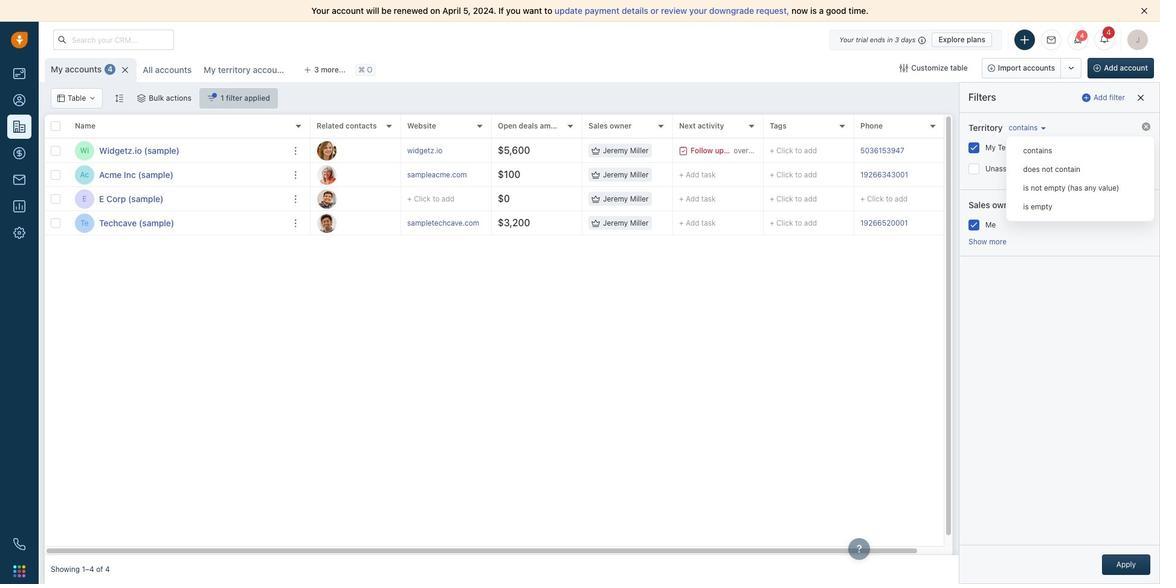 Task type: locate. For each thing, give the bounding box(es) containing it.
container_wx8msf4aqz5i3rn1 image
[[900, 64, 908, 73], [137, 94, 146, 103], [57, 95, 65, 102], [679, 147, 688, 155], [592, 171, 600, 179], [592, 195, 600, 203], [592, 219, 600, 227]]

j image up l image
[[317, 141, 337, 160]]

group
[[982, 58, 1082, 79]]

press space to select this row. row
[[45, 139, 311, 163], [311, 139, 969, 163], [45, 163, 311, 187], [311, 163, 969, 187], [45, 187, 311, 211], [311, 187, 969, 211], [45, 211, 311, 236], [311, 211, 969, 236]]

row
[[45, 115, 311, 139]]

s image
[[317, 214, 337, 233]]

2 horizontal spatial container_wx8msf4aqz5i3rn1 image
[[592, 147, 600, 155]]

row group
[[45, 139, 311, 236], [311, 139, 969, 236]]

column header
[[69, 115, 311, 139]]

2 row group from the left
[[311, 139, 969, 236]]

Search your CRM... text field
[[53, 30, 174, 50]]

j image
[[317, 141, 337, 160], [317, 189, 337, 209]]

phone element
[[7, 533, 31, 557]]

0 vertical spatial j image
[[317, 141, 337, 160]]

container_wx8msf4aqz5i3rn1 image
[[207, 94, 216, 103], [89, 95, 96, 102], [592, 147, 600, 155]]

send email image
[[1047, 36, 1056, 44]]

1 row group from the left
[[45, 139, 311, 236]]

1 vertical spatial j image
[[317, 189, 337, 209]]

1 horizontal spatial container_wx8msf4aqz5i3rn1 image
[[207, 94, 216, 103]]

j image down l image
[[317, 189, 337, 209]]

1 j image from the top
[[317, 141, 337, 160]]

grid
[[45, 115, 969, 556]]



Task type: describe. For each thing, give the bounding box(es) containing it.
freshworks switcher image
[[13, 566, 25, 578]]

phone image
[[13, 539, 25, 551]]

2 j image from the top
[[317, 189, 337, 209]]

style_myh0__igzzd8unmi image
[[115, 94, 123, 102]]

0 horizontal spatial container_wx8msf4aqz5i3rn1 image
[[89, 95, 96, 102]]

close image
[[1141, 7, 1148, 15]]

l image
[[317, 165, 337, 185]]



